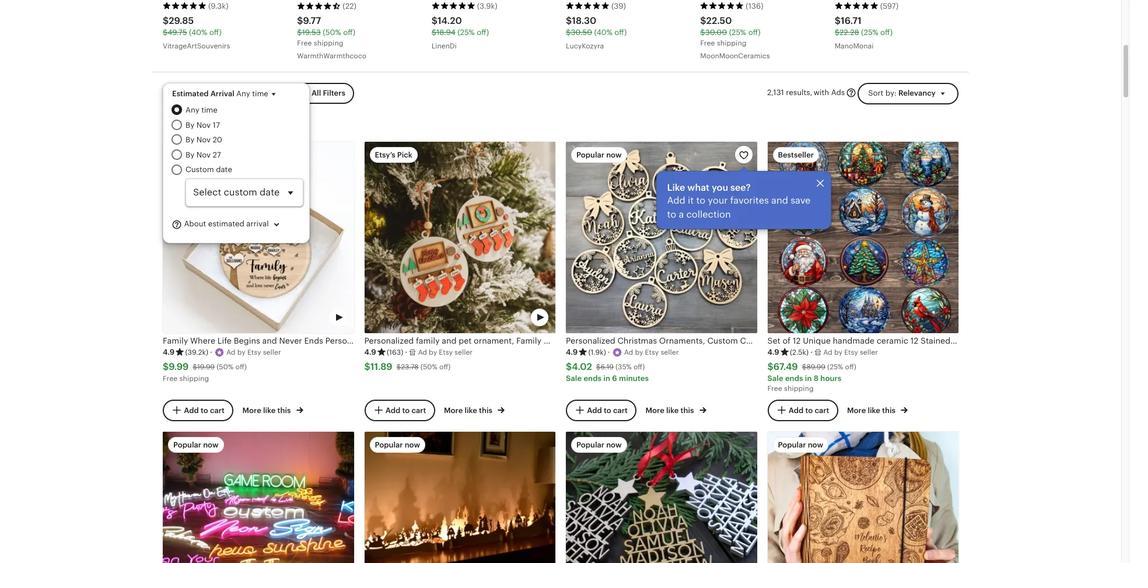 Task type: locate. For each thing, give the bounding box(es) containing it.
1 vertical spatial time
[[201, 106, 218, 114]]

you
[[712, 182, 728, 193]]

seller for 11.89
[[455, 348, 473, 357]]

free inside $ 22.50 $ 30.00 (25% off) free shipping moonmoonceramics
[[700, 39, 715, 47]]

2 vertical spatial nov
[[196, 151, 211, 159]]

4 5 out of 5 stars image from the left
[[700, 2, 744, 10]]

4 a d by etsy seller from the left
[[823, 348, 878, 357]]

add to cart down the $ 9.99 $ 19.99 (50% off) free shipping
[[184, 406, 225, 414]]

4 seller from the left
[[860, 348, 878, 357]]

1 4.9 from the left
[[163, 348, 175, 357]]

(1.9k)
[[588, 348, 606, 357]]

in
[[603, 374, 610, 383], [805, 374, 812, 383]]

5 out of 5 stars image up 29.85
[[163, 2, 207, 10]]

0 vertical spatial nov
[[196, 121, 211, 129]]

5 out of 5 stars image for 18.30
[[566, 2, 610, 10]]

2 in from the left
[[805, 374, 812, 383]]

by for by nov 17
[[186, 121, 194, 129]]

in for 67.49
[[805, 374, 812, 383]]

(136)
[[746, 2, 763, 10]]

2 ends from the left
[[785, 374, 803, 383]]

4 more from the left
[[847, 406, 866, 415]]

off) for 16.71
[[881, 28, 893, 37]]

$ 16.71 $ 22.28 (25% off) manomonai
[[835, 15, 893, 50]]

4 4.9 from the left
[[768, 348, 779, 357]]

d up the $ 9.99 $ 19.99 (50% off) free shipping
[[231, 348, 235, 357]]

(50% right 23.78
[[421, 363, 438, 371]]

shipping inside $ 67.49 $ 89.99 (25% off) sale ends in 8 hours free shipping
[[784, 384, 814, 393]]

shipping down 67.49
[[784, 384, 814, 393]]

add down $ 4.02 $ 6.19 (35% off) sale ends in 6 minutes
[[587, 406, 602, 414]]

3 seller from the left
[[661, 348, 679, 357]]

nov left 27
[[196, 151, 211, 159]]

in left 6 on the bottom of page
[[603, 374, 610, 383]]

add to cart button down $ 11.89 $ 23.78 (50% off)
[[364, 400, 435, 421]]

6
[[612, 374, 617, 383]]

etsy's pick
[[375, 151, 412, 159]]

ends inside $ 4.02 $ 6.19 (35% off) sale ends in 6 minutes
[[584, 374, 602, 383]]

1 (40% from the left
[[189, 28, 207, 37]]

ends for 4.02
[[584, 374, 602, 383]]

in left 8
[[805, 374, 812, 383]]

off) inside $ 9.77 $ 19.53 (50% off) free shipping warmthwarmthcoco
[[343, 28, 355, 37]]

add down like
[[667, 195, 685, 206]]

etsy for 67.49
[[844, 348, 858, 357]]

more like this link for 4.02
[[646, 404, 706, 416]]

(40% inside $ 29.85 $ 49.75 (40% off) vitrageartsouvenirs
[[189, 28, 207, 37]]

by up $ 11.89 $ 23.78 (50% off)
[[429, 348, 437, 357]]

3 by from the top
[[186, 151, 194, 159]]

lucykozyra
[[566, 42, 604, 50]]

a for 4.02
[[624, 348, 629, 357]]

shipping
[[314, 39, 343, 47], [717, 39, 747, 47], [179, 374, 209, 383], [784, 384, 814, 393]]

any
[[236, 89, 250, 98], [186, 106, 199, 114]]

sale
[[566, 374, 582, 383], [768, 374, 783, 383]]

off) for 22.50
[[748, 28, 761, 37]]

4 like from the left
[[868, 406, 880, 415]]

8
[[814, 374, 819, 383]]

3 5 out of 5 stars image from the left
[[566, 2, 610, 10]]

any inside the select an estimated delivery date option group
[[186, 106, 199, 114]]

by inside 'link'
[[186, 151, 194, 159]]

(25% right 30.00 at the right top of page
[[729, 28, 746, 37]]

4.9
[[163, 348, 175, 357], [364, 348, 376, 357], [566, 348, 578, 357], [768, 348, 779, 357]]

free inside the $ 9.99 $ 19.99 (50% off) free shipping
[[163, 374, 178, 383]]

(50% for 11.89
[[421, 363, 438, 371]]

27
[[213, 151, 221, 159]]

to
[[696, 195, 705, 206], [667, 209, 676, 220], [201, 406, 208, 414], [402, 406, 410, 414], [604, 406, 611, 414], [805, 406, 813, 414]]

a d by etsy seller
[[226, 348, 281, 357], [418, 348, 473, 357], [624, 348, 679, 357], [823, 348, 878, 357]]

off) right 19.99
[[235, 363, 247, 371]]

1 more like this from the left
[[242, 406, 293, 415]]

1 etsy from the left
[[247, 348, 261, 357]]

(50% inside the $ 9.99 $ 19.99 (50% off) free shipping
[[217, 363, 234, 371]]

cart
[[210, 406, 225, 414], [412, 406, 426, 414], [613, 406, 628, 414], [815, 406, 829, 414]]

4.5 out of 5 stars image
[[297, 2, 341, 10]]

sale down 4.02
[[566, 374, 582, 383]]

1 by from the left
[[237, 348, 245, 357]]

by up minutes
[[635, 348, 643, 357]]

tooltip
[[656, 168, 831, 229]]

by for 67.49
[[834, 348, 843, 357]]

1 this from the left
[[277, 406, 291, 415]]

2 (40% from the left
[[594, 28, 613, 37]]

1 add to cart button from the left
[[163, 400, 233, 421]]

now for christmas village mantel garland christmas light decorations nativity set nutcracker fireplace decor christmas gift wooden decor image
[[405, 440, 420, 449]]

1 vertical spatial nov
[[196, 136, 211, 144]]

5 out of 5 stars image
[[163, 2, 207, 10], [432, 2, 475, 10], [566, 2, 610, 10], [700, 2, 744, 10], [835, 2, 878, 10]]

2 like from the left
[[465, 406, 477, 415]]

(50% inside $ 11.89 $ 23.78 (50% off)
[[421, 363, 438, 371]]

off) up vitrageartsouvenirs
[[209, 28, 222, 37]]

2 5 out of 5 stars image from the left
[[432, 2, 475, 10]]

3 like from the left
[[666, 406, 679, 415]]

(25% up hours
[[827, 363, 843, 371]]

4 this from the left
[[882, 406, 896, 415]]

2 seller from the left
[[455, 348, 473, 357]]

free down 67.49
[[768, 384, 782, 393]]

3 add to cart button from the left
[[566, 400, 636, 421]]

3 a d by etsy seller from the left
[[624, 348, 679, 357]]

a d by etsy seller for 9.99
[[226, 348, 281, 357]]

set of 12 unique handmade ceramic 12 stained glass look christmas ornaments, christmas 2023 ornament, christmas decoration,holiday gift idea image
[[768, 142, 959, 333]]

(40%
[[189, 28, 207, 37], [594, 28, 613, 37]]

a d by etsy seller up minutes
[[624, 348, 679, 357]]

·
[[210, 348, 212, 357], [405, 348, 407, 357], [608, 348, 610, 357], [811, 348, 813, 357]]

off) inside $ 22.50 $ 30.00 (25% off) free shipping moonmoonceramics
[[748, 28, 761, 37]]

0 horizontal spatial any
[[186, 106, 199, 114]]

$ down (163)
[[397, 363, 401, 371]]

(50% inside $ 9.77 $ 19.53 (50% off) free shipping warmthwarmthcoco
[[323, 28, 341, 37]]

like for 67.49
[[868, 406, 880, 415]]

seller
[[263, 348, 281, 357], [455, 348, 473, 357], [661, 348, 679, 357], [860, 348, 878, 357]]

estimated arrival any time
[[172, 89, 268, 98]]

etsy up $ 67.49 $ 89.99 (25% off) sale ends in 8 hours free shipping
[[844, 348, 858, 357]]

bestseller
[[173, 151, 209, 159], [778, 151, 814, 159]]

nov
[[196, 121, 211, 129], [196, 136, 211, 144], [196, 151, 211, 159]]

· right (163)
[[405, 348, 407, 357]]

a d by etsy seller up the $ 9.99 $ 19.99 (50% off) free shipping
[[226, 348, 281, 357]]

by nov 27 link
[[186, 149, 303, 161]]

add to cart
[[184, 406, 225, 414], [385, 406, 426, 414], [587, 406, 628, 414], [789, 406, 829, 414]]

off) down (136)
[[748, 28, 761, 37]]

4.9 for 67.49
[[768, 348, 779, 357]]

off) inside $ 67.49 $ 89.99 (25% off) sale ends in 8 hours free shipping
[[845, 363, 856, 371]]

free down 9.99
[[163, 374, 178, 383]]

(25% for 16.71
[[861, 28, 878, 37]]

a
[[679, 209, 684, 220], [226, 348, 231, 357], [418, 348, 423, 357], [624, 348, 629, 357], [823, 348, 828, 357]]

add to cart button for 9.99
[[163, 400, 233, 421]]

2 by from the top
[[186, 136, 194, 144]]

sale for 4.02
[[566, 374, 582, 383]]

4.9 for 9.99
[[163, 348, 175, 357]]

4 d from the left
[[828, 348, 832, 357]]

(39)
[[611, 2, 626, 10]]

2 vertical spatial by
[[186, 151, 194, 159]]

add to cart button down the $ 9.99 $ 19.99 (50% off) free shipping
[[163, 400, 233, 421]]

add down 11.89
[[385, 406, 400, 414]]

1 5 out of 5 stars image from the left
[[163, 2, 207, 10]]

0 horizontal spatial sale
[[566, 374, 582, 383]]

nov inside 'link'
[[196, 151, 211, 159]]

free inside $ 9.77 $ 19.53 (50% off) free shipping warmthwarmthcoco
[[297, 39, 312, 47]]

product video element for family where life begins and never ends personalized 3 inch ceramic christmas ornament with gift box image
[[163, 142, 354, 333]]

to down $ 11.89 $ 23.78 (50% off)
[[402, 406, 410, 414]]

ends inside $ 67.49 $ 89.99 (25% off) sale ends in 8 hours free shipping
[[785, 374, 803, 383]]

family where life begins and never ends personalized 3 inch ceramic christmas ornament with gift box image
[[163, 142, 354, 333]]

2 etsy from the left
[[439, 348, 453, 357]]

1 sale from the left
[[566, 374, 582, 383]]

1 by from the top
[[186, 121, 194, 129]]

shipping up warmthwarmthcoco
[[314, 39, 343, 47]]

add to cart down 8
[[789, 406, 829, 414]]

like what you see? add it to your favorites and save to a collection
[[667, 182, 811, 220]]

1 seller from the left
[[263, 348, 281, 357]]

shipping inside $ 9.77 $ 19.53 (50% off) free shipping warmthwarmthcoco
[[314, 39, 343, 47]]

1 horizontal spatial (40%
[[594, 28, 613, 37]]

1 d from the left
[[231, 348, 235, 357]]

16.71
[[841, 15, 862, 26]]

(50% for 9.77
[[323, 28, 341, 37]]

by down by nov 17
[[186, 136, 194, 144]]

1 nov from the top
[[196, 121, 211, 129]]

off) inside $ 14.20 $ 18.94 (25% off) linendi
[[477, 28, 489, 37]]

(25% inside $ 14.20 $ 18.94 (25% off) linendi
[[458, 28, 475, 37]]

by for 4.02
[[635, 348, 643, 357]]

4 etsy from the left
[[844, 348, 858, 357]]

3 by from the left
[[635, 348, 643, 357]]

etsy right (39.2k)
[[247, 348, 261, 357]]

0 horizontal spatial ends
[[584, 374, 602, 383]]

like
[[263, 406, 276, 415], [465, 406, 477, 415], [666, 406, 679, 415], [868, 406, 880, 415]]

personalized christmas ornaments, custom christmas tree decor, wood xmas decor, laser cut names, christmas bauble, gift tags, your logo image
[[566, 142, 757, 333]]

moonmoonceramics
[[700, 52, 770, 60]]

sale inside $ 67.49 $ 89.99 (25% off) sale ends in 8 hours free shipping
[[768, 374, 783, 383]]

$ up linendi
[[432, 28, 436, 37]]

more for 67.49
[[847, 406, 866, 415]]

off) inside $ 29.85 $ 49.75 (40% off) vitrageartsouvenirs
[[209, 28, 222, 37]]

23.78
[[401, 363, 419, 371]]

ends
[[584, 374, 602, 383], [785, 374, 803, 383]]

off) inside $ 16.71 $ 22.28 (25% off) manomonai
[[881, 28, 893, 37]]

2 · from the left
[[405, 348, 407, 357]]

free for 9.77
[[297, 39, 312, 47]]

etsy up minutes
[[645, 348, 659, 357]]

add to cart down $ 11.89 $ 23.78 (50% off)
[[385, 406, 426, 414]]

4 by from the left
[[834, 348, 843, 357]]

2 d from the left
[[423, 348, 427, 357]]

d up hours
[[828, 348, 832, 357]]

with ads
[[814, 88, 845, 97]]

a left 'collection'
[[679, 209, 684, 220]]

off) down (22) on the top left of page
[[343, 28, 355, 37]]

time up any time link in the top left of the page
[[252, 89, 268, 98]]

any down estimated
[[186, 106, 199, 114]]

to down $ 67.49 $ 89.99 (25% off) sale ends in 8 hours free shipping
[[805, 406, 813, 414]]

1 more from the left
[[242, 406, 261, 415]]

by for by nov 27
[[186, 151, 194, 159]]

1 like from the left
[[263, 406, 276, 415]]

a d by etsy seller for 4.02
[[624, 348, 679, 357]]

0 horizontal spatial (40%
[[189, 28, 207, 37]]

2 4.9 from the left
[[364, 348, 376, 357]]

off)
[[209, 28, 222, 37], [343, 28, 355, 37], [477, 28, 489, 37], [615, 28, 627, 37], [748, 28, 761, 37], [881, 28, 893, 37], [235, 363, 247, 371], [439, 363, 451, 371], [634, 363, 645, 371], [845, 363, 856, 371]]

$
[[163, 15, 169, 26], [297, 15, 303, 26], [432, 15, 438, 26], [566, 15, 572, 26], [700, 15, 706, 26], [835, 15, 841, 26], [163, 28, 168, 37], [297, 28, 302, 37], [432, 28, 436, 37], [566, 28, 571, 37], [700, 28, 705, 37], [835, 28, 840, 37], [163, 361, 169, 372], [364, 361, 370, 372], [566, 361, 572, 372], [768, 361, 773, 372], [193, 363, 197, 371], [397, 363, 401, 371], [596, 363, 601, 371], [802, 363, 807, 371]]

cart down 23.78
[[412, 406, 426, 414]]

by up 'custom'
[[186, 151, 194, 159]]

4.9 for 11.89
[[364, 348, 376, 357]]

by up the $ 9.99 $ 19.99 (50% off) free shipping
[[237, 348, 245, 357]]

more for 11.89
[[444, 406, 463, 415]]

1 popular now link from the left
[[163, 431, 354, 563]]

d for 9.99
[[231, 348, 235, 357]]

by down "any time" at the top
[[186, 121, 194, 129]]

d for 67.49
[[828, 348, 832, 357]]

(50% for 9.99
[[217, 363, 234, 371]]

· for 9.99
[[210, 348, 212, 357]]

by:
[[886, 88, 897, 97]]

4 cart from the left
[[815, 406, 829, 414]]

3 more like this from the left
[[646, 406, 696, 415]]

this for 67.49
[[882, 406, 896, 415]]

2 sale from the left
[[768, 374, 783, 383]]

3 this from the left
[[681, 406, 694, 415]]

(40% inside '$ 18.30 $ 30.50 (40% off) lucykozyra'
[[594, 28, 613, 37]]

by
[[186, 121, 194, 129], [186, 136, 194, 144], [186, 151, 194, 159]]

22.50
[[706, 15, 732, 26]]

5 out of 5 stars image up 22.50
[[700, 2, 744, 10]]

4 more like this from the left
[[847, 406, 897, 415]]

4.9 up 9.99
[[163, 348, 175, 357]]

1 horizontal spatial time
[[252, 89, 268, 98]]

popular now link
[[163, 431, 354, 563], [364, 431, 555, 563], [566, 431, 757, 563], [768, 431, 959, 563]]

a for 67.49
[[823, 348, 828, 357]]

1 in from the left
[[603, 374, 610, 383]]

1 a d by etsy seller from the left
[[226, 348, 281, 357]]

this for 4.02
[[681, 406, 694, 415]]

off) down '(3.9k)'
[[477, 28, 489, 37]]

1 ends from the left
[[584, 374, 602, 383]]

11.89
[[370, 361, 392, 372]]

bestseller up 'custom'
[[173, 151, 209, 159]]

popular
[[576, 151, 604, 159], [173, 440, 201, 449], [375, 440, 403, 449], [576, 440, 604, 449], [778, 440, 806, 449]]

a for 11.89
[[418, 348, 423, 357]]

$ 67.49 $ 89.99 (25% off) sale ends in 8 hours free shipping
[[768, 361, 856, 393]]

off) inside $ 4.02 $ 6.19 (35% off) sale ends in 6 minutes
[[634, 363, 645, 371]]

in inside $ 67.49 $ 89.99 (25% off) sale ends in 8 hours free shipping
[[805, 374, 812, 383]]

0 vertical spatial time
[[252, 89, 268, 98]]

bestseller up save
[[778, 151, 814, 159]]

a up 23.78
[[418, 348, 423, 357]]

2 cart from the left
[[412, 406, 426, 414]]

0 horizontal spatial (50%
[[217, 363, 234, 371]]

add to cart button
[[163, 400, 233, 421], [364, 400, 435, 421], [566, 400, 636, 421], [768, 400, 838, 421]]

3 4.9 from the left
[[566, 348, 578, 357]]

2 more from the left
[[444, 406, 463, 415]]

add to cart button down 6 on the bottom of page
[[566, 400, 636, 421]]

this
[[277, 406, 291, 415], [479, 406, 492, 415], [681, 406, 694, 415], [882, 406, 896, 415]]

to for 4.02
[[604, 406, 611, 414]]

d up (35%
[[629, 348, 633, 357]]

by for 9.99
[[237, 348, 245, 357]]

more for 4.02
[[646, 406, 664, 415]]

now for family christmas ornament - personalized ornament with names - christmas tree ornament image
[[606, 440, 622, 449]]

add down the $ 9.99 $ 19.99 (50% off) free shipping
[[184, 406, 199, 414]]

2 add to cart button from the left
[[364, 400, 435, 421]]

add to cart for 9.99
[[184, 406, 225, 414]]

off) for 67.49
[[845, 363, 856, 371]]

in inside $ 4.02 $ 6.19 (35% off) sale ends in 6 minutes
[[603, 374, 610, 383]]

popular now
[[576, 151, 622, 159], [173, 440, 219, 449], [375, 440, 420, 449], [576, 440, 622, 449], [778, 440, 823, 449]]

1 vertical spatial any
[[186, 106, 199, 114]]

cart for 11.89
[[412, 406, 426, 414]]

product video element for personalized family and pet ornament, family christmas ornament, personalized christmas family ornament, 2023 ornament. image
[[364, 142, 555, 333]]

1 horizontal spatial ends
[[785, 374, 803, 383]]

(25%
[[458, 28, 475, 37], [729, 28, 746, 37], [861, 28, 878, 37], [827, 363, 843, 371]]

more like this for 11.89
[[444, 406, 494, 415]]

(25% inside $ 67.49 $ 89.99 (25% off) sale ends in 8 hours free shipping
[[827, 363, 843, 371]]

1 add to cart from the left
[[184, 406, 225, 414]]

2 horizontal spatial (50%
[[421, 363, 438, 371]]

1 cart from the left
[[210, 406, 225, 414]]

3 nov from the top
[[196, 151, 211, 159]]

2 add to cart from the left
[[385, 406, 426, 414]]

off) inside the $ 9.99 $ 19.99 (50% off) free shipping
[[235, 363, 247, 371]]

1 horizontal spatial bestseller
[[778, 151, 814, 159]]

0 horizontal spatial in
[[603, 374, 610, 383]]

by up hours
[[834, 348, 843, 357]]

time inside the select an estimated delivery date option group
[[201, 106, 218, 114]]

add down $ 67.49 $ 89.99 (25% off) sale ends in 8 hours free shipping
[[789, 406, 804, 414]]

2 a d by etsy seller from the left
[[418, 348, 473, 357]]

3 cart from the left
[[613, 406, 628, 414]]

free
[[297, 39, 312, 47], [700, 39, 715, 47], [163, 374, 178, 383], [768, 384, 782, 393]]

3 etsy from the left
[[645, 348, 659, 357]]

4 add to cart from the left
[[789, 406, 829, 414]]

(40% for 29.85
[[189, 28, 207, 37]]

(25% for 14.20
[[458, 28, 475, 37]]

1 horizontal spatial sale
[[768, 374, 783, 383]]

$ up 49.75
[[163, 15, 169, 26]]

19.53
[[302, 28, 321, 37]]

off) right the '89.99'
[[845, 363, 856, 371]]

$ up vitrageartsouvenirs
[[163, 28, 168, 37]]

4.9 up 4.02
[[566, 348, 578, 357]]

add to cart down 6 on the bottom of page
[[587, 406, 628, 414]]

1 horizontal spatial any
[[236, 89, 250, 98]]

2 this from the left
[[479, 406, 492, 415]]

(50%
[[323, 28, 341, 37], [217, 363, 234, 371], [421, 363, 438, 371]]

4.9 up 11.89
[[364, 348, 376, 357]]

3 popular now link from the left
[[566, 431, 757, 563]]

a d by etsy seller up 23.78
[[418, 348, 473, 357]]

2 nov from the top
[[196, 136, 211, 144]]

any up any time link in the top left of the page
[[236, 89, 250, 98]]

2 by from the left
[[429, 348, 437, 357]]

by for 11.89
[[429, 348, 437, 357]]

product video element for personalized wooden recipe book binder custom journal cookbook notebook valentine's day bridal shower gift daughter  birthday gift gift moms image
[[768, 431, 959, 563]]

d for 4.02
[[629, 348, 633, 357]]

(25% inside $ 16.71 $ 22.28 (25% off) manomonai
[[861, 28, 878, 37]]

off) down (597)
[[881, 28, 893, 37]]

5 out of 5 stars image up 18.30
[[566, 2, 610, 10]]

4 add to cart button from the left
[[768, 400, 838, 421]]

more like this link for 9.99
[[242, 404, 303, 416]]

(597)
[[880, 2, 899, 10]]

3 · from the left
[[608, 348, 610, 357]]

seller for 9.99
[[263, 348, 281, 357]]

(25% inside $ 22.50 $ 30.00 (25% off) free shipping moonmoonceramics
[[729, 28, 746, 37]]

(25% for 67.49
[[827, 363, 843, 371]]

by nov 20 link
[[186, 134, 303, 146]]

seller for 4.02
[[661, 348, 679, 357]]

2,131 results,
[[767, 88, 813, 97]]

· right (1.9k)
[[608, 348, 610, 357]]

(39.2k)
[[185, 348, 208, 357]]

more like this link
[[242, 404, 303, 416], [444, 404, 505, 416], [646, 404, 706, 416], [847, 404, 908, 416]]

a up the '89.99'
[[823, 348, 828, 357]]

off) inside $ 11.89 $ 23.78 (50% off)
[[439, 363, 451, 371]]

about
[[184, 220, 206, 228]]

shipping inside $ 22.50 $ 30.00 (25% off) free shipping moonmoonceramics
[[717, 39, 747, 47]]

1 vertical spatial by
[[186, 136, 194, 144]]

to down the $ 9.99 $ 19.99 (50% off) free shipping
[[201, 406, 208, 414]]

add to cart button down $ 67.49 $ 89.99 (25% off) sale ends in 8 hours free shipping
[[768, 400, 838, 421]]

etsy for 11.89
[[439, 348, 453, 357]]

5 5 out of 5 stars image from the left
[[835, 2, 878, 10]]

select an estimated delivery date option group
[[172, 105, 303, 206]]

off) inside '$ 18.30 $ 30.50 (40% off) lucykozyra'
[[615, 28, 627, 37]]

2 more like this from the left
[[444, 406, 494, 415]]

etsy
[[247, 348, 261, 357], [439, 348, 453, 357], [645, 348, 659, 357], [844, 348, 858, 357]]

1 bestseller from the left
[[173, 151, 209, 159]]

0 horizontal spatial bestseller
[[173, 151, 209, 159]]

more
[[242, 406, 261, 415], [444, 406, 463, 415], [646, 406, 664, 415], [847, 406, 866, 415]]

save
[[791, 195, 811, 206]]

more like this
[[242, 406, 293, 415], [444, 406, 494, 415], [646, 406, 696, 415], [847, 406, 897, 415]]

cart down the $ 9.99 $ 19.99 (50% off) free shipping
[[210, 406, 225, 414]]

now
[[606, 151, 622, 159], [203, 440, 219, 449], [405, 440, 420, 449], [606, 440, 622, 449], [808, 440, 823, 449]]

(50% right 19.99
[[217, 363, 234, 371]]

product video element
[[163, 142, 354, 333], [364, 142, 555, 333], [163, 431, 354, 563], [768, 431, 959, 563]]

0 horizontal spatial time
[[201, 106, 218, 114]]

0 vertical spatial by
[[186, 121, 194, 129]]

· right (39.2k)
[[210, 348, 212, 357]]

3 more like this link from the left
[[646, 404, 706, 416]]

cart down 6 on the bottom of page
[[613, 406, 628, 414]]

4.9 up 67.49
[[768, 348, 779, 357]]

shipping up moonmoonceramics
[[717, 39, 747, 47]]

a up the $ 9.99 $ 19.99 (50% off) free shipping
[[226, 348, 231, 357]]

shipping down 19.99
[[179, 374, 209, 383]]

off) for 29.85
[[209, 28, 222, 37]]

(40% right 30.50
[[594, 28, 613, 37]]

warmthwarmthcoco
[[297, 52, 366, 60]]

1 more like this link from the left
[[242, 404, 303, 416]]

sale inside $ 4.02 $ 6.19 (35% off) sale ends in 6 minutes
[[566, 374, 582, 383]]

4 · from the left
[[811, 348, 813, 357]]

more like this for 67.49
[[847, 406, 897, 415]]

1 horizontal spatial in
[[805, 374, 812, 383]]

1 horizontal spatial (50%
[[323, 28, 341, 37]]

3 d from the left
[[629, 348, 633, 357]]

(40% up vitrageartsouvenirs
[[189, 28, 207, 37]]

4 more like this link from the left
[[847, 404, 908, 416]]

off) for 9.77
[[343, 28, 355, 37]]

a up (35%
[[624, 348, 629, 357]]

3 more from the left
[[646, 406, 664, 415]]

sort
[[868, 88, 884, 97]]

shipping inside the $ 9.99 $ 19.99 (50% off) free shipping
[[179, 374, 209, 383]]

time
[[252, 89, 268, 98], [201, 106, 218, 114]]

1 · from the left
[[210, 348, 212, 357]]

add for 9.99
[[184, 406, 199, 414]]

$ up 30.50
[[566, 15, 572, 26]]

5 out of 5 stars image for 16.71
[[835, 2, 878, 10]]

5 out of 5 stars image up 14.20
[[432, 2, 475, 10]]

nov left the '17'
[[196, 121, 211, 129]]

3 add to cart from the left
[[587, 406, 628, 414]]



Task type: describe. For each thing, give the bounding box(es) containing it.
this for 9.99
[[277, 406, 291, 415]]

(163)
[[387, 348, 403, 357]]

0 vertical spatial any
[[236, 89, 250, 98]]

favorites
[[730, 195, 769, 206]]

add for 67.49
[[789, 406, 804, 414]]

$ 22.50 $ 30.00 (25% off) free shipping moonmoonceramics
[[700, 15, 770, 60]]

(40% for 18.30
[[594, 28, 613, 37]]

what
[[687, 182, 710, 193]]

estimated
[[172, 89, 209, 98]]

manomonai
[[835, 42, 874, 50]]

custom date
[[186, 165, 232, 174]]

30.00
[[705, 28, 727, 37]]

see?
[[730, 182, 751, 193]]

$ down the 4.5 out of 5 stars "image"
[[297, 28, 302, 37]]

family christmas ornament - personalized ornament with names - christmas tree ornament image
[[566, 431, 757, 563]]

$ up lucykozyra
[[566, 28, 571, 37]]

shipping for 22.50
[[717, 39, 747, 47]]

popular now for "personalized christmas ornaments, custom christmas tree decor, wood xmas decor, laser cut names, christmas bauble, gift tags, your logo"
[[576, 151, 622, 159]]

89.99
[[807, 363, 826, 371]]

20
[[213, 136, 222, 144]]

with
[[814, 88, 829, 97]]

5 out of 5 stars image for 14.20
[[432, 2, 475, 10]]

like for 9.99
[[263, 406, 276, 415]]

add to cart for 4.02
[[587, 406, 628, 414]]

14.20
[[438, 15, 462, 26]]

a inside the 'like what you see? add it to your favorites and save to a collection'
[[679, 209, 684, 220]]

like for 4.02
[[666, 406, 679, 415]]

by nov 20
[[186, 136, 222, 144]]

add for 11.89
[[385, 406, 400, 414]]

2 popular now link from the left
[[364, 431, 555, 563]]

sale for 67.49
[[768, 374, 783, 383]]

$ down (2.5k)
[[802, 363, 807, 371]]

ends for 67.49
[[785, 374, 803, 383]]

personalized family and pet ornament, family christmas ornament, personalized christmas family ornament, 2023 ornament. image
[[364, 142, 555, 333]]

more like this link for 67.49
[[847, 404, 908, 416]]

tooltip containing like what you see?
[[656, 168, 831, 229]]

about estimated arrival
[[182, 220, 269, 228]]

off) for 9.99
[[235, 363, 247, 371]]

etsy's
[[375, 151, 395, 159]]

$ left the '89.99'
[[768, 361, 773, 372]]

a d by etsy seller for 11.89
[[418, 348, 473, 357]]

9.77
[[303, 15, 321, 26]]

all filters button
[[291, 83, 354, 104]]

seller for 67.49
[[860, 348, 878, 357]]

$ 18.30 $ 30.50 (40% off) lucykozyra
[[566, 15, 627, 50]]

(3.9k)
[[477, 2, 497, 10]]

date
[[216, 165, 232, 174]]

shipping for 9.99
[[179, 374, 209, 383]]

5 out of 5 stars image for 22.50
[[700, 2, 744, 10]]

(25% for 22.50
[[729, 28, 746, 37]]

4.02
[[572, 361, 592, 372]]

nov for 17
[[196, 121, 211, 129]]

arrival
[[246, 220, 269, 228]]

collection
[[686, 209, 731, 220]]

add to cart for 67.49
[[789, 406, 829, 414]]

$ 14.20 $ 18.94 (25% off) linendi
[[432, 15, 489, 50]]

· for 4.02
[[608, 348, 610, 357]]

etsy for 4.02
[[645, 348, 659, 357]]

your
[[708, 195, 728, 206]]

cart for 9.99
[[210, 406, 225, 414]]

17
[[213, 121, 220, 129]]

by nov 17
[[186, 121, 220, 129]]

it
[[688, 195, 694, 206]]

$ 29.85 $ 49.75 (40% off) vitrageartsouvenirs
[[163, 15, 230, 50]]

sort by: relevancy
[[868, 88, 936, 97]]

4 popular now link from the left
[[768, 431, 959, 563]]

now for "personalized christmas ornaments, custom christmas tree decor, wood xmas decor, laser cut names, christmas bauble, gift tags, your logo"
[[606, 151, 622, 159]]

more like this for 9.99
[[242, 406, 293, 415]]

popular for family christmas ornament - personalized ornament with names - christmas tree ornament image
[[576, 440, 604, 449]]

popular for "personalized christmas ornaments, custom christmas tree decor, wood xmas decor, laser cut names, christmas bauble, gift tags, your logo"
[[576, 151, 604, 159]]

· for 11.89
[[405, 348, 407, 357]]

nov for 20
[[196, 136, 211, 144]]

add to cart button for 11.89
[[364, 400, 435, 421]]

(22)
[[343, 2, 356, 10]]

minutes
[[619, 374, 649, 383]]

arrival
[[210, 89, 234, 98]]

vitrageartsouvenirs
[[163, 42, 230, 50]]

18.94
[[436, 28, 455, 37]]

$ 11.89 $ 23.78 (50% off)
[[364, 361, 451, 372]]

to for 9.99
[[201, 406, 208, 414]]

off) for 18.30
[[615, 28, 627, 37]]

$ 9.77 $ 19.53 (50% off) free shipping warmthwarmthcoco
[[297, 15, 366, 60]]

by for by nov 20
[[186, 136, 194, 144]]

30.50
[[571, 28, 592, 37]]

etsy for 9.99
[[247, 348, 261, 357]]

$ left 23.78
[[364, 361, 370, 372]]

(35%
[[616, 363, 632, 371]]

a d by etsy seller for 67.49
[[823, 348, 878, 357]]

off) for 11.89
[[439, 363, 451, 371]]

linendi
[[432, 42, 457, 50]]

4.9 for 4.02
[[566, 348, 578, 357]]

estimated
[[208, 220, 244, 228]]

d for 11.89
[[423, 348, 427, 357]]

67.49
[[773, 361, 798, 372]]

29.85
[[169, 15, 194, 26]]

free inside $ 67.49 $ 89.99 (25% off) sale ends in 8 hours free shipping
[[768, 384, 782, 393]]

$ left 6.19
[[566, 361, 572, 372]]

add for 4.02
[[587, 406, 602, 414]]

$ up manomonai
[[835, 28, 840, 37]]

6.19
[[601, 363, 614, 371]]

22.28
[[840, 28, 859, 37]]

$ left 19.99
[[163, 361, 169, 372]]

popular now for christmas village mantel garland christmas light decorations nativity set nutcracker fireplace decor christmas gift wooden decor image
[[375, 440, 420, 449]]

to for 67.49
[[805, 406, 813, 414]]

$ down (1.9k)
[[596, 363, 601, 371]]

2 more like this link from the left
[[444, 404, 505, 416]]

any time
[[186, 106, 218, 114]]

off) for 4.02
[[634, 363, 645, 371]]

$ up 22.28
[[835, 15, 841, 26]]

9.99
[[169, 361, 189, 372]]

by nov 17 link
[[186, 119, 303, 131]]

christmas village mantel garland christmas light decorations nativity set nutcracker fireplace decor christmas gift wooden decor image
[[364, 431, 555, 563]]

$ 4.02 $ 6.19 (35% off) sale ends in 6 minutes
[[566, 361, 649, 383]]

18.30
[[572, 15, 597, 26]]

filters
[[323, 89, 345, 97]]

2 bestseller from the left
[[778, 151, 814, 159]]

any time link
[[186, 105, 303, 116]]

to down like
[[667, 209, 676, 220]]

more like this for 4.02
[[646, 406, 696, 415]]

$ inside $ 11.89 $ 23.78 (50% off)
[[397, 363, 401, 371]]

all filters
[[312, 89, 345, 97]]

more for 9.99
[[242, 406, 261, 415]]

by nov 27
[[186, 151, 221, 159]]

about estimated arrival button
[[172, 213, 291, 236]]

5 out of 5 stars image for 29.85
[[163, 2, 207, 10]]

$ down (39.2k)
[[193, 363, 197, 371]]

like
[[667, 182, 685, 193]]

19.99
[[197, 363, 215, 371]]

$ 9.99 $ 19.99 (50% off) free shipping
[[163, 361, 247, 383]]

add to cart button for 67.49
[[768, 400, 838, 421]]

free for 22.50
[[700, 39, 715, 47]]

2,131
[[767, 88, 784, 97]]

custom
[[186, 165, 214, 174]]

nov for 27
[[196, 151, 211, 159]]

add to cart button for 4.02
[[566, 400, 636, 421]]

off) for 14.20
[[477, 28, 489, 37]]

· for 67.49
[[811, 348, 813, 357]]

relevancy
[[898, 88, 936, 97]]

to for 11.89
[[402, 406, 410, 414]]

$ up 30.00 at the right top of page
[[700, 15, 706, 26]]

add inside the 'like what you see? add it to your favorites and save to a collection'
[[667, 195, 685, 206]]

$ up the 18.94
[[432, 15, 438, 26]]

personalized wooden recipe book binder custom journal cookbook notebook valentine's day bridal shower gift daughter  birthday gift gift moms image
[[768, 431, 959, 563]]

shipping for 9.77
[[314, 39, 343, 47]]

$ up moonmoonceramics
[[700, 28, 705, 37]]

hours
[[821, 374, 842, 383]]

49.75
[[168, 28, 187, 37]]

pick
[[397, 151, 412, 159]]

in for 4.02
[[603, 374, 610, 383]]

ads
[[831, 88, 845, 97]]

all
[[312, 89, 321, 97]]

(9.3k)
[[208, 2, 228, 10]]

custom neon sign | neon sign | wedding signs | name neon sign | led neon light sign | wedding bridesmaid gifts | wall decor | home decor image
[[163, 431, 354, 563]]

$ up 19.53
[[297, 15, 303, 26]]

popular now for family christmas ornament - personalized ornament with names - christmas tree ornament image
[[576, 440, 622, 449]]

product video element for custom neon sign | neon sign | wedding signs | name neon sign | led neon light sign | wedding bridesmaid gifts | wall decor | home decor image
[[163, 431, 354, 563]]

and
[[771, 195, 788, 206]]

(2.5k)
[[790, 348, 809, 357]]

to right it
[[696, 195, 705, 206]]



Task type: vqa. For each thing, say whether or not it's contained in the screenshot.
ESTIMATED ARRIVAL ANY TIME
yes



